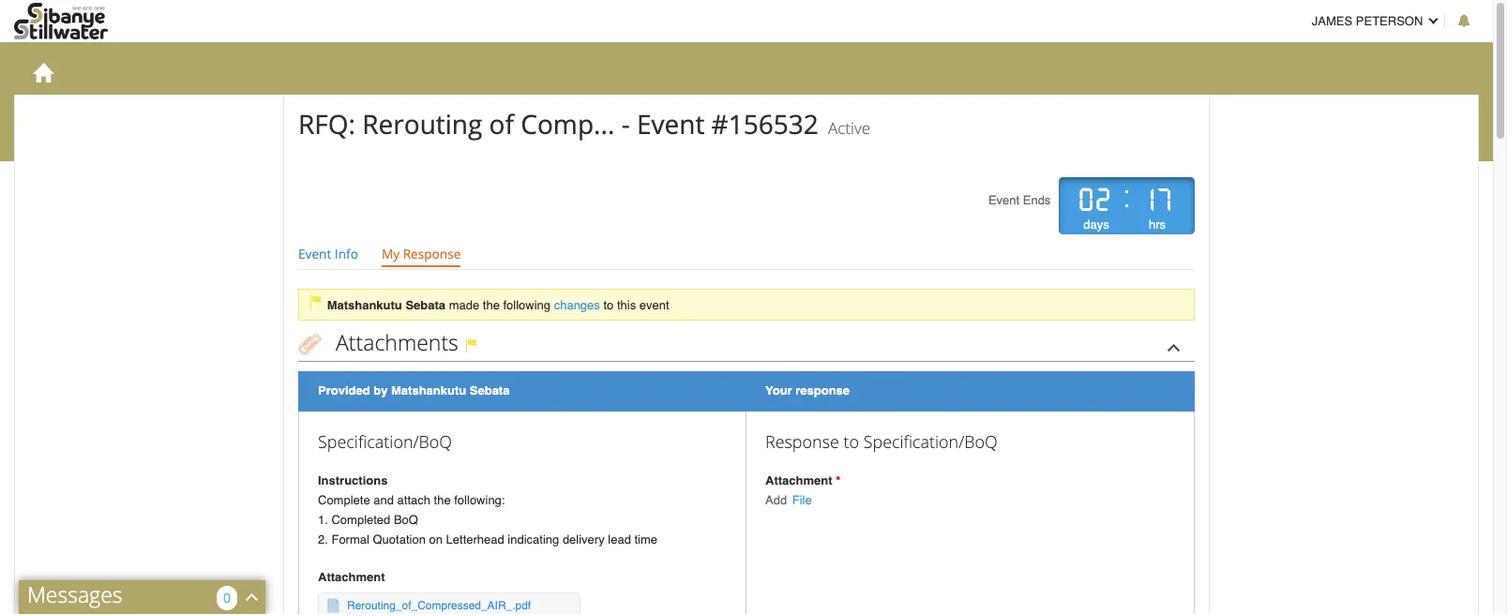 Task type: vqa. For each thing, say whether or not it's contained in the screenshot.
8
no



Task type: describe. For each thing, give the bounding box(es) containing it.
event info link
[[298, 241, 358, 267]]

0 2 days
[[1081, 179, 1112, 232]]

attachment * add file
[[766, 474, 841, 508]]

messages
[[27, 580, 122, 610]]

1.
[[318, 513, 328, 527]]

instructions complete and attach the following: 1. completed boq 2. formal quotation on letterhead indicating delivery lead time
[[318, 474, 658, 547]]

provided by matshankutu sebata
[[318, 384, 510, 398]]

changes link
[[554, 298, 600, 312]]

info
[[335, 244, 358, 262]]

attachment file list item
[[318, 593, 581, 614]]

on
[[429, 532, 443, 547]]

0 horizontal spatial sebata
[[406, 298, 446, 312]]

file link
[[793, 493, 812, 508]]

response inside my response link
[[403, 244, 461, 262]]

my response
[[382, 244, 461, 262]]

completed
[[332, 513, 391, 527]]

ends
[[1023, 193, 1051, 207]]

1 horizontal spatial the
[[483, 298, 500, 312]]

close this group of fields image
[[1168, 343, 1181, 356]]

made
[[449, 298, 480, 312]]

james
[[1312, 14, 1353, 28]]

james peterson
[[1312, 14, 1424, 28]]

response
[[796, 384, 850, 398]]

my
[[382, 244, 400, 262]]

attachment for attachment * add file
[[766, 474, 833, 488]]

2.
[[318, 532, 328, 547]]

event info
[[298, 244, 358, 262]]

rfq: rerouting of comp... - event #156532 active
[[298, 106, 871, 142]]

days
[[1084, 217, 1110, 232]]

indicating
[[508, 532, 559, 547]]

boq
[[394, 513, 418, 527]]

comp...
[[521, 106, 615, 142]]

attach
[[397, 493, 431, 508]]

event for event info
[[298, 244, 331, 262]]

following
[[503, 298, 551, 312]]

your response
[[766, 384, 850, 398]]

the inside 'instructions complete and attach the following: 1. completed boq 2. formal quotation on letterhead indicating delivery lead time'
[[434, 493, 451, 508]]

2
[[1097, 179, 1112, 218]]

rerouting
[[362, 106, 483, 142]]

my response link
[[382, 241, 461, 267]]

instructions
[[318, 474, 388, 488]]

0 horizontal spatial to
[[604, 298, 614, 312]]

file
[[793, 493, 812, 508]]

1 specification/boq from the left
[[318, 431, 452, 453]]

1 vertical spatial to
[[844, 431, 859, 453]]

peterson
[[1356, 14, 1424, 28]]

1
[[1152, 179, 1156, 218]]

and
[[374, 493, 394, 508]]

event for event ends
[[989, 193, 1020, 207]]



Task type: locate. For each thing, give the bounding box(es) containing it.
matshankutu sebata made the following changes to this event
[[327, 298, 669, 312]]

hrs
[[1149, 217, 1166, 232]]

1 horizontal spatial event
[[637, 106, 705, 142]]

notifications image
[[1458, 14, 1471, 27]]

0 for 0
[[223, 589, 231, 607]]

lead
[[608, 532, 631, 547]]

0 horizontal spatial event
[[298, 244, 331, 262]]

response to specification/boq
[[766, 431, 998, 453]]

quotation
[[373, 532, 426, 547]]

matshankutu
[[327, 298, 402, 312], [391, 384, 466, 398]]

event right -
[[637, 106, 705, 142]]

the right made
[[483, 298, 500, 312]]

7
[[1159, 179, 1173, 218]]

event
[[637, 106, 705, 142], [989, 193, 1020, 207], [298, 244, 331, 262]]

0 vertical spatial 0
[[1081, 179, 1095, 218]]

to
[[604, 298, 614, 312], [844, 431, 859, 453]]

0 vertical spatial event
[[637, 106, 705, 142]]

attachment inside attachment * add file
[[766, 474, 833, 488]]

0 vertical spatial to
[[604, 298, 614, 312]]

1 horizontal spatial specification/boq
[[864, 431, 998, 453]]

event left ends
[[989, 193, 1020, 207]]

rfq:
[[298, 106, 356, 142]]

response right my on the left of the page
[[403, 244, 461, 262]]

sebata
[[406, 298, 446, 312], [470, 384, 510, 398]]

0 vertical spatial the
[[483, 298, 500, 312]]

to down response
[[844, 431, 859, 453]]

0 vertical spatial sebata
[[406, 298, 446, 312]]

rerouting_of_compressed_air_.pdf
[[347, 600, 531, 613]]

1 horizontal spatial 0
[[1081, 179, 1095, 218]]

by
[[374, 384, 388, 398]]

response up attachment * add file
[[766, 431, 840, 453]]

1 horizontal spatial attachment
[[766, 474, 833, 488]]

1 horizontal spatial response
[[766, 431, 840, 453]]

attachments
[[330, 328, 464, 358]]

changes
[[554, 298, 600, 312]]

*
[[836, 474, 841, 488]]

attachment
[[766, 474, 833, 488], [318, 571, 385, 585]]

letterhead
[[446, 532, 504, 547]]

provided
[[318, 384, 370, 398]]

2 horizontal spatial event
[[989, 193, 1020, 207]]

1 horizontal spatial sebata
[[470, 384, 510, 398]]

specification/boq
[[318, 431, 452, 453], [864, 431, 998, 453]]

tab list containing event info
[[298, 241, 1195, 269]]

1 vertical spatial sebata
[[470, 384, 510, 398]]

of
[[489, 106, 514, 142]]

#156532
[[712, 106, 819, 142]]

event left info
[[298, 244, 331, 262]]

0 inside 0 2 days
[[1081, 179, 1095, 218]]

-
[[622, 106, 630, 142]]

2 specification/boq from the left
[[864, 431, 998, 453]]

time
[[635, 532, 658, 547]]

2 vertical spatial event
[[298, 244, 331, 262]]

the
[[483, 298, 500, 312], [434, 493, 451, 508]]

attachment down formal
[[318, 571, 385, 585]]

sibanye stillwater image
[[14, 3, 108, 39]]

to left this
[[604, 298, 614, 312]]

0
[[1081, 179, 1095, 218], [223, 589, 231, 607]]

active
[[828, 117, 871, 139]]

1 vertical spatial attachment
[[318, 571, 385, 585]]

your
[[766, 384, 792, 398]]

complete
[[318, 493, 370, 508]]

matshankutu up attachments
[[327, 298, 402, 312]]

0 vertical spatial response
[[403, 244, 461, 262]]

matshankutu right by
[[391, 384, 466, 398]]

1 vertical spatial response
[[766, 431, 840, 453]]

event
[[640, 298, 669, 312]]

0 vertical spatial attachment
[[766, 474, 833, 488]]

0 horizontal spatial response
[[403, 244, 461, 262]]

this
[[617, 298, 636, 312]]

sebata left made
[[406, 298, 446, 312]]

1 vertical spatial event
[[989, 193, 1020, 207]]

delivery
[[563, 532, 605, 547]]

0 for 0 2 days
[[1081, 179, 1095, 218]]

following:
[[454, 493, 505, 508]]

attachment for attachment
[[318, 571, 385, 585]]

0 horizontal spatial 0
[[223, 589, 231, 607]]

sebata down matshankutu sebata made the following changes to this event
[[470, 384, 510, 398]]

1 vertical spatial matshankutu
[[391, 384, 466, 398]]

0 horizontal spatial the
[[434, 493, 451, 508]]

0 horizontal spatial specification/boq
[[318, 431, 452, 453]]

formal
[[332, 532, 370, 547]]

0 vertical spatial matshankutu
[[327, 298, 402, 312]]

attachment up file link
[[766, 474, 833, 488]]

1 horizontal spatial to
[[844, 431, 859, 453]]

0 horizontal spatial attachment
[[318, 571, 385, 585]]

1 vertical spatial 0
[[223, 589, 231, 607]]

1 7 hrs
[[1149, 179, 1173, 232]]

1 vertical spatial the
[[434, 493, 451, 508]]

tab list
[[298, 241, 1195, 269]]

james peterson link
[[1310, 8, 1438, 33]]

add
[[766, 493, 787, 508]]

event ends
[[989, 193, 1051, 207]]

response
[[403, 244, 461, 262], [766, 431, 840, 453]]

the right attach
[[434, 493, 451, 508]]



